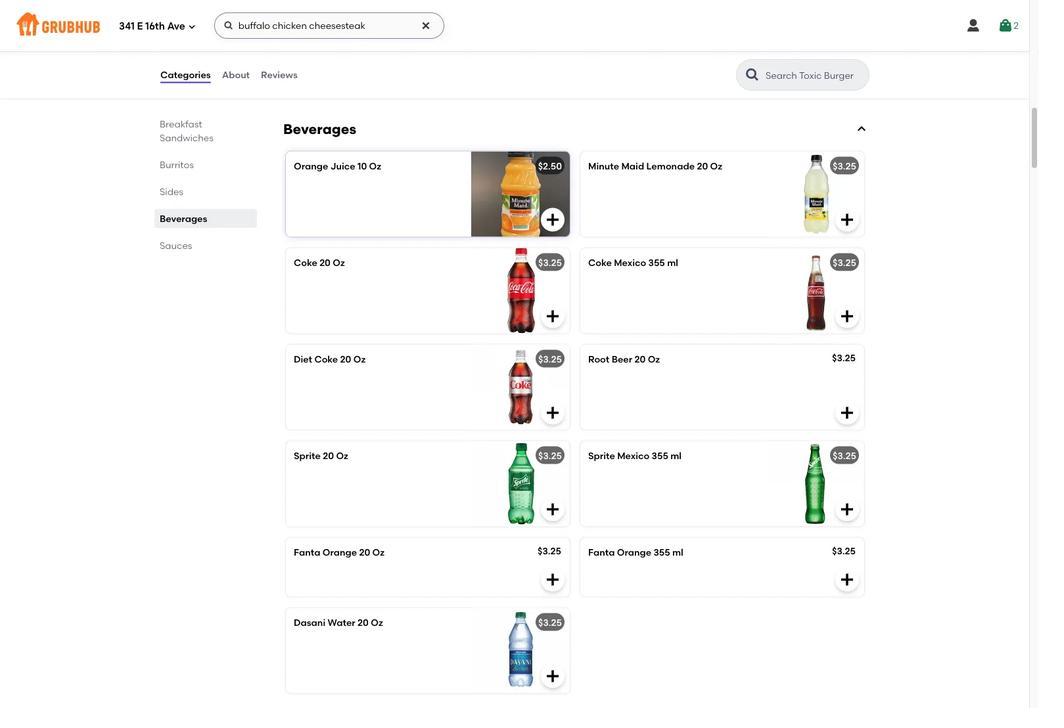 Task type: locate. For each thing, give the bounding box(es) containing it.
svg image
[[966, 18, 982, 34], [998, 18, 1014, 34], [223, 20, 234, 31], [421, 20, 431, 31], [840, 68, 856, 84], [840, 212, 856, 228], [840, 309, 856, 324], [545, 405, 561, 421], [840, 405, 856, 421], [545, 502, 561, 518], [545, 572, 561, 588]]

fanta for fanta orange 355 ml
[[589, 547, 615, 558]]

burritos tab
[[160, 158, 252, 172]]

svg image inside 2 button
[[998, 18, 1014, 34]]

1 vertical spatial 355
[[652, 450, 669, 462]]

coke mexico 355 ml
[[589, 257, 679, 268]]

355
[[649, 257, 665, 268], [652, 450, 669, 462], [654, 547, 671, 558]]

2 button
[[998, 14, 1019, 37]]

355 for coke mexico 355 ml
[[649, 257, 665, 268]]

Search Toxic Burger search field
[[765, 69, 865, 82]]

rounds
[[321, 16, 355, 28]]

sprite for sprite mexico 355 ml
[[589, 450, 615, 462]]

orange for fanta orange 355 ml
[[617, 547, 652, 558]]

mexico for coke
[[614, 257, 647, 268]]

$3.25
[[833, 160, 857, 172], [539, 257, 562, 268], [833, 257, 857, 268], [833, 352, 856, 364], [539, 354, 562, 365], [539, 450, 562, 462], [833, 450, 857, 462], [538, 546, 562, 557], [833, 546, 856, 557], [539, 617, 562, 629]]

dasani water 20 oz image
[[472, 609, 570, 694]]

beverages tab
[[160, 212, 252, 226]]

beverages up sauces
[[160, 213, 207, 224]]

to
[[1024, 367, 1033, 378]]

$3.25 for sprite mexico 355 ml
[[833, 450, 857, 462]]

coke for coke mexico 355 ml
[[589, 257, 612, 268]]

about
[[222, 69, 250, 80]]

svg image
[[188, 23, 196, 31], [857, 124, 867, 134], [545, 212, 561, 228], [545, 309, 561, 324], [840, 502, 856, 518], [840, 572, 856, 588], [545, 669, 561, 685]]

coke 20 oz
[[294, 257, 345, 268]]

minute
[[589, 160, 620, 172]]

dasani
[[294, 617, 326, 629]]

beverages
[[283, 121, 356, 137], [160, 213, 207, 224]]

fanta for fanta orange 20 oz
[[294, 547, 321, 558]]

2 sprite from the left
[[589, 450, 615, 462]]

proceed to c
[[983, 367, 1040, 378]]

svg image for dasani water 20 oz
[[545, 669, 561, 685]]

beverages button
[[281, 120, 870, 138]]

0 vertical spatial beverages
[[283, 121, 356, 137]]

orange
[[294, 160, 328, 172], [323, 547, 357, 558], [617, 547, 652, 558]]

Search for food, convenience, alcohol... search field
[[214, 12, 444, 39]]

water
[[328, 617, 356, 629]]

2 vertical spatial ml
[[673, 547, 684, 558]]

sandwiches
[[160, 132, 214, 143]]

categories button
[[160, 51, 212, 99]]

$3.25 for diet coke 20 oz
[[539, 354, 562, 365]]

2 vertical spatial 355
[[654, 547, 671, 558]]

$3.25 for dasani water 20 oz
[[539, 617, 562, 629]]

fanta
[[294, 547, 321, 558], [589, 547, 615, 558]]

0 horizontal spatial sprite
[[294, 450, 321, 462]]

$3.25 for coke 20 oz
[[539, 257, 562, 268]]

1 vertical spatial mexico
[[618, 450, 650, 462]]

1 horizontal spatial fanta
[[589, 547, 615, 558]]

355 for sprite mexico 355 ml
[[652, 450, 669, 462]]

oz
[[369, 160, 381, 172], [711, 160, 723, 172], [333, 257, 345, 268], [354, 354, 366, 365], [648, 354, 660, 365], [336, 450, 348, 462], [373, 547, 385, 558], [371, 617, 383, 629]]

breakfast sandwiches
[[160, 118, 214, 143]]

coke
[[294, 257, 317, 268], [589, 257, 612, 268], [315, 354, 338, 365]]

hash rounds image
[[472, 8, 570, 93]]

1 vertical spatial beverages
[[160, 213, 207, 224]]

root beer 20 oz
[[589, 354, 660, 365]]

$2.50
[[538, 160, 562, 172]]

0 vertical spatial mexico
[[614, 257, 647, 268]]

svg image inside main navigation navigation
[[188, 23, 196, 31]]

svg image for orange juice 10 oz
[[545, 212, 561, 228]]

proceed to c button
[[943, 361, 1040, 385]]

0 horizontal spatial fanta
[[294, 547, 321, 558]]

ml
[[668, 257, 679, 268], [671, 450, 682, 462], [673, 547, 684, 558]]

fanta orange 355 ml
[[589, 547, 684, 558]]

orange juice 10 oz image
[[472, 152, 570, 237]]

1 horizontal spatial sprite
[[589, 450, 615, 462]]

20
[[697, 160, 708, 172], [320, 257, 331, 268], [340, 354, 351, 365], [635, 354, 646, 365], [323, 450, 334, 462], [359, 547, 370, 558], [358, 617, 369, 629]]

beverages up orange juice 10 oz
[[283, 121, 356, 137]]

sprite
[[294, 450, 321, 462], [589, 450, 615, 462]]

minute maid lemonade 20 oz
[[589, 160, 723, 172]]

0 horizontal spatial beverages
[[160, 213, 207, 224]]

sauces tab
[[160, 239, 252, 253]]

minute maid lemonade 20 oz image
[[766, 152, 865, 237]]

1 sprite from the left
[[294, 450, 321, 462]]

2 fanta from the left
[[589, 547, 615, 558]]

coke for coke 20 oz
[[294, 257, 317, 268]]

search icon image
[[745, 67, 761, 83]]

1 fanta from the left
[[294, 547, 321, 558]]

about button
[[221, 51, 251, 99]]

ml for sprite mexico 355 ml
[[671, 450, 682, 462]]

$3.25 for sprite 20 oz
[[539, 450, 562, 462]]

orange for fanta orange 20 oz
[[323, 547, 357, 558]]

1 vertical spatial ml
[[671, 450, 682, 462]]

mexico
[[614, 257, 647, 268], [618, 450, 650, 462]]

proceed
[[983, 367, 1021, 378]]

lemonade
[[647, 160, 695, 172]]

0 vertical spatial 355
[[649, 257, 665, 268]]

juice
[[331, 160, 355, 172]]

1 horizontal spatial beverages
[[283, 121, 356, 137]]

0 vertical spatial ml
[[668, 257, 679, 268]]

ave
[[167, 20, 185, 32]]

diet coke 20 oz
[[294, 354, 366, 365]]

ml for fanta orange 355 ml
[[673, 547, 684, 558]]

diet coke 20 oz image
[[472, 345, 570, 430]]



Task type: vqa. For each thing, say whether or not it's contained in the screenshot.
with within the Donut holes tossed in cinnamon sugar. Served with cream cheese icing & dulce de leche caramel sauce.
no



Task type: describe. For each thing, give the bounding box(es) containing it.
341
[[119, 20, 135, 32]]

16th
[[145, 20, 165, 32]]

svg image for coke 20 oz
[[545, 309, 561, 324]]

dasani water 20 oz
[[294, 617, 383, 629]]

sides tab
[[160, 185, 252, 199]]

reviews
[[261, 69, 298, 80]]

hash-rounds
[[294, 16, 355, 28]]

orange juice 10 oz
[[294, 160, 381, 172]]

reviews button
[[260, 51, 298, 99]]

341 e 16th ave
[[119, 20, 185, 32]]

beverages inside tab
[[160, 213, 207, 224]]

mexico for sprite
[[618, 450, 650, 462]]

sprite 20 oz image
[[472, 442, 570, 527]]

coke mexico 355 ml image
[[766, 248, 865, 334]]

svg image for fanta orange 355 ml
[[840, 572, 856, 588]]

fanta orange 20 oz
[[294, 547, 385, 558]]

root
[[589, 354, 610, 365]]

10
[[358, 160, 367, 172]]

sprite mexico 355 ml
[[589, 450, 682, 462]]

sprite for sprite 20 oz
[[294, 450, 321, 462]]

main navigation navigation
[[0, 0, 1030, 51]]

burritos
[[160, 159, 194, 170]]

hash-
[[294, 16, 321, 28]]

sauces
[[160, 240, 192, 251]]

svg image for sprite mexico 355 ml
[[840, 502, 856, 518]]

e
[[137, 20, 143, 32]]

sprite mexico 355 ml image
[[766, 442, 865, 527]]

breakfast
[[160, 118, 202, 130]]

maid
[[622, 160, 645, 172]]

svg image inside beverages button
[[857, 124, 867, 134]]

355 for fanta orange 355 ml
[[654, 547, 671, 558]]

breakfast sandwiches tab
[[160, 117, 252, 145]]

single hash brown image
[[766, 8, 865, 93]]

$3.25 for minute maid lemonade 20 oz
[[833, 160, 857, 172]]

sides
[[160, 186, 183, 197]]

c
[[1035, 367, 1040, 378]]

categories
[[160, 69, 211, 80]]

2
[[1014, 20, 1019, 31]]

$3.25 for coke mexico 355 ml
[[833, 257, 857, 268]]

coke 20 oz image
[[472, 248, 570, 334]]

ml for coke mexico 355 ml
[[668, 257, 679, 268]]

diet
[[294, 354, 312, 365]]

sprite 20 oz
[[294, 450, 348, 462]]

beverages inside button
[[283, 121, 356, 137]]

hash-rounds button
[[286, 8, 570, 93]]

beer
[[612, 354, 633, 365]]



